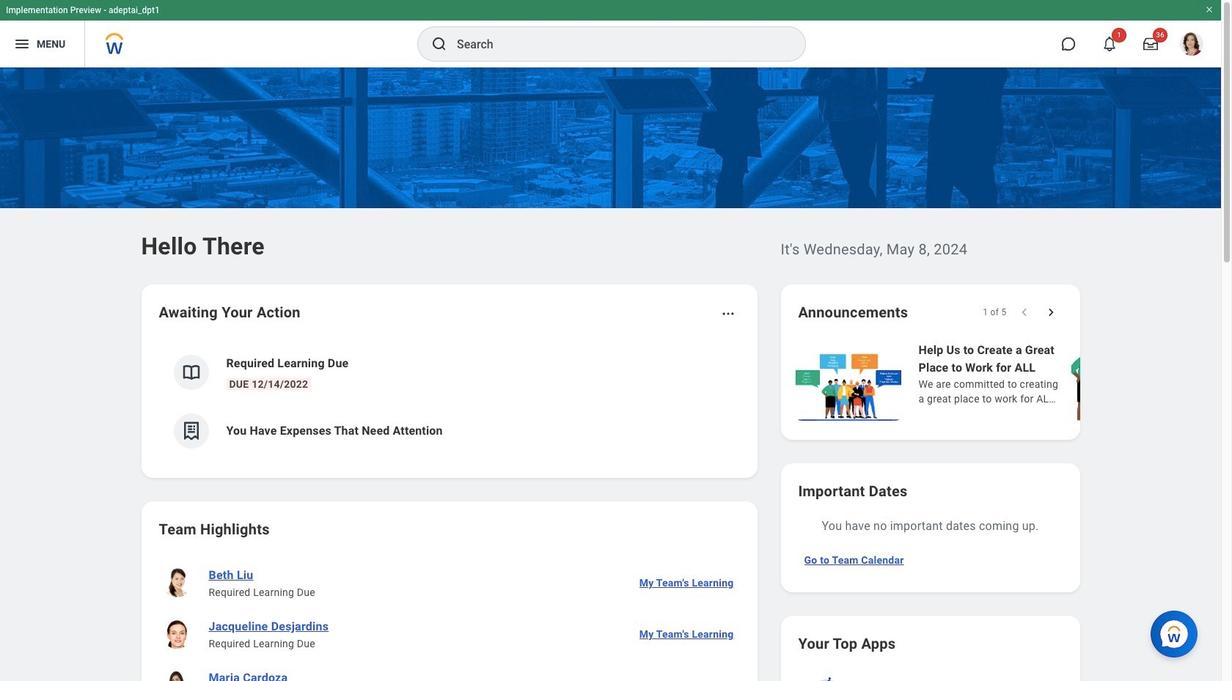 Task type: vqa. For each thing, say whether or not it's contained in the screenshot.
Effective: 04/01/2023's star icon
no



Task type: locate. For each thing, give the bounding box(es) containing it.
list
[[792, 340, 1232, 422], [159, 343, 740, 461], [159, 557, 740, 681]]

main content
[[0, 67, 1232, 681]]

banner
[[0, 0, 1221, 67]]

book open image
[[180, 362, 202, 384]]

notifications large image
[[1102, 37, 1117, 51]]

status
[[983, 307, 1007, 318]]

chevron right small image
[[1043, 305, 1058, 320]]



Task type: describe. For each thing, give the bounding box(es) containing it.
profile logan mcneil image
[[1180, 32, 1203, 59]]

chevron left small image
[[1017, 305, 1031, 320]]

search image
[[430, 35, 448, 53]]

Search Workday  search field
[[457, 28, 775, 60]]

justify image
[[13, 35, 31, 53]]

dashboard expenses image
[[180, 420, 202, 442]]

close environment banner image
[[1205, 5, 1214, 14]]

inbox large image
[[1143, 37, 1158, 51]]

related actions image
[[721, 307, 735, 321]]



